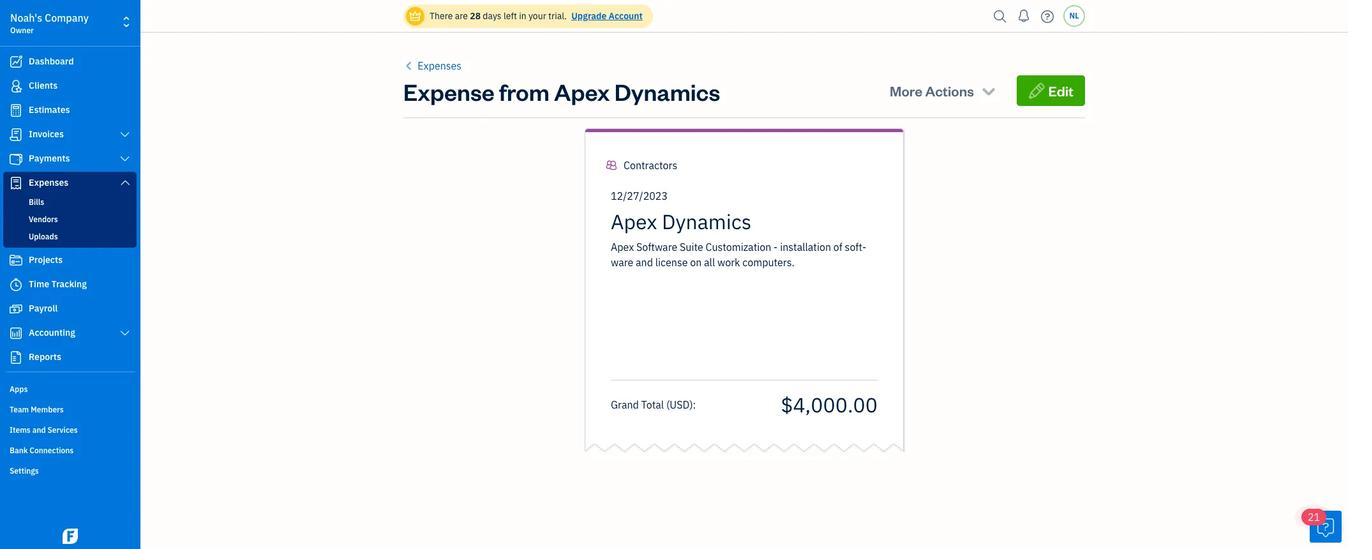 Task type: locate. For each thing, give the bounding box(es) containing it.
expenses up expense
[[418, 59, 462, 72]]

bills
[[29, 197, 44, 207]]

main element
[[0, 0, 172, 549]]

software
[[637, 241, 678, 254]]

apex
[[554, 77, 610, 107], [611, 208, 657, 235], [611, 241, 634, 254]]

team members link
[[3, 400, 137, 419]]

12/27/2023
[[611, 190, 668, 203]]

settings link
[[3, 461, 137, 480]]

work
[[718, 256, 741, 269]]

team
[[10, 405, 29, 414]]

uploads link
[[6, 229, 134, 245]]

chevron large down image inside accounting link
[[119, 328, 131, 338]]

apex inside apex software suite customization - installation of soft ware and license on all work computers.
[[611, 241, 634, 254]]

3 chevron large down image from the top
[[119, 328, 131, 338]]

time
[[29, 278, 49, 290]]

-
[[774, 241, 778, 254]]

0 vertical spatial dynamics
[[615, 77, 721, 107]]

timer image
[[8, 278, 24, 291]]

invoice image
[[8, 128, 24, 141]]

and down the software
[[636, 256, 653, 269]]

0 vertical spatial expenses
[[418, 59, 462, 72]]

owner
[[10, 26, 34, 35]]

0 vertical spatial and
[[636, 256, 653, 269]]

estimates link
[[3, 99, 137, 122]]

chevron large down image
[[119, 154, 131, 164], [119, 178, 131, 188], [119, 328, 131, 338]]

computers.
[[743, 256, 795, 269]]

0 horizontal spatial expenses
[[29, 177, 68, 188]]

more actions button
[[879, 75, 1010, 106]]

time tracking link
[[3, 273, 137, 296]]

apex software suite customization - installation of soft ware and license on all work computers.
[[611, 241, 867, 269]]

):
[[690, 398, 696, 411]]

1 horizontal spatial expenses
[[418, 59, 462, 72]]

estimate image
[[8, 104, 24, 117]]

bank connections
[[10, 446, 74, 455]]

and right the 'items'
[[32, 425, 46, 435]]

0 vertical spatial apex
[[554, 77, 610, 107]]

1 vertical spatial expenses
[[29, 177, 68, 188]]

grand total ( usd ):
[[611, 398, 696, 411]]

apex right from
[[554, 77, 610, 107]]

$4,000.00
[[781, 391, 878, 418]]

chart image
[[8, 327, 24, 340]]

all
[[704, 256, 715, 269]]

expenses
[[418, 59, 462, 72], [29, 177, 68, 188]]

0 horizontal spatial and
[[32, 425, 46, 435]]

edit link
[[1017, 75, 1086, 106]]

0 vertical spatial chevron large down image
[[119, 154, 131, 164]]

1 vertical spatial chevron large down image
[[119, 178, 131, 188]]

upgrade
[[572, 10, 607, 22]]

soft
[[845, 241, 867, 254]]

dynamics
[[615, 77, 721, 107], [662, 208, 752, 235]]

bank connections link
[[3, 441, 137, 460]]

license
[[656, 256, 688, 269]]

payroll link
[[3, 298, 137, 321]]

1 chevron large down image from the top
[[119, 154, 131, 164]]

ware
[[611, 241, 867, 269]]

2 vertical spatial chevron large down image
[[119, 328, 131, 338]]

1 vertical spatial dynamics
[[662, 208, 752, 235]]

notifications image
[[1014, 3, 1035, 29]]

services
[[48, 425, 78, 435]]

edit
[[1049, 81, 1074, 99]]

28
[[470, 10, 481, 22]]

dynamics inside 12/27/2023 apex dynamics
[[662, 208, 752, 235]]

and
[[636, 256, 653, 269], [32, 425, 46, 435]]

1 vertical spatial and
[[32, 425, 46, 435]]

resource center badge image
[[1310, 511, 1342, 543]]

dashboard
[[29, 56, 74, 67]]

dashboard image
[[8, 56, 24, 68]]

and inside items and services link
[[32, 425, 46, 435]]

12/27/2023 apex dynamics
[[611, 190, 752, 235]]

2 chevron large down image from the top
[[119, 178, 131, 188]]

chevron large down image for payments
[[119, 154, 131, 164]]

items
[[10, 425, 31, 435]]

members
[[31, 405, 64, 414]]

1 horizontal spatial and
[[636, 256, 653, 269]]

there are 28 days left in your trial. upgrade account
[[430, 10, 643, 22]]

2 vertical spatial apex
[[611, 241, 634, 254]]

accounting
[[29, 327, 75, 338]]

bank
[[10, 446, 28, 455]]

clients
[[29, 80, 58, 91]]

chevron large down image for accounting
[[119, 328, 131, 338]]

chevronleft image
[[404, 58, 415, 73]]

usd
[[670, 398, 690, 411]]

apex down 12/27/2023
[[611, 208, 657, 235]]

dashboard link
[[3, 50, 137, 73]]

1 vertical spatial apex
[[611, 208, 657, 235]]

accounting link
[[3, 322, 137, 345]]

in
[[519, 10, 527, 22]]

apex left the software
[[611, 241, 634, 254]]

from
[[499, 77, 550, 107]]

chevron large down image inside expenses link
[[119, 178, 131, 188]]

expenses up bills at left
[[29, 177, 68, 188]]

team members
[[10, 405, 64, 414]]



Task type: vqa. For each thing, say whether or not it's contained in the screenshot.
topmost Due
no



Task type: describe. For each thing, give the bounding box(es) containing it.
account
[[609, 10, 643, 22]]

reports link
[[3, 346, 137, 369]]

uploads
[[29, 232, 58, 241]]

nl button
[[1064, 5, 1086, 27]]

project image
[[8, 254, 24, 267]]

expense from apex dynamics
[[404, 77, 721, 107]]

crown image
[[409, 9, 422, 23]]

pencil image
[[1029, 81, 1046, 99]]

apps
[[10, 384, 28, 394]]

connections
[[30, 446, 74, 455]]

invoices
[[29, 128, 64, 140]]

apps link
[[3, 379, 137, 399]]

and inside apex software suite customization - installation of soft ware and license on all work computers.
[[636, 256, 653, 269]]

total
[[642, 398, 664, 411]]

trial.
[[549, 10, 567, 22]]

chevron large down image
[[119, 130, 131, 140]]

clients link
[[3, 75, 137, 98]]

days
[[483, 10, 502, 22]]

vendors link
[[6, 212, 134, 227]]

projects
[[29, 254, 63, 266]]

expenses button
[[404, 58, 462, 73]]

payments
[[29, 153, 70, 164]]

estimates
[[29, 104, 70, 116]]

settings
[[10, 466, 39, 476]]

vendors
[[29, 215, 58, 224]]

reports
[[29, 351, 61, 363]]

invoices link
[[3, 123, 137, 146]]

expense image
[[8, 177, 24, 190]]

are
[[455, 10, 468, 22]]

time tracking
[[29, 278, 87, 290]]

payment image
[[8, 153, 24, 165]]

actions
[[926, 81, 974, 99]]

expenses inside main element
[[29, 177, 68, 188]]

projects link
[[3, 249, 137, 272]]

noah's
[[10, 11, 42, 24]]

company
[[45, 11, 89, 24]]

on
[[691, 256, 702, 269]]

installation
[[781, 241, 832, 254]]

customization
[[706, 241, 772, 254]]

tracking
[[51, 278, 87, 290]]

expenses inside button
[[418, 59, 462, 72]]

21
[[1309, 511, 1321, 524]]

apex inside 12/27/2023 apex dynamics
[[611, 208, 657, 235]]

payroll
[[29, 303, 58, 314]]

grand
[[611, 398, 639, 411]]

your
[[529, 10, 547, 22]]

noah's company owner
[[10, 11, 89, 35]]

search image
[[991, 7, 1011, 26]]

chevrondown image
[[980, 81, 998, 99]]

bills link
[[6, 195, 134, 210]]

expense
[[404, 77, 495, 107]]

there
[[430, 10, 453, 22]]

go to help image
[[1038, 7, 1058, 26]]

chevron large down image for expenses
[[119, 178, 131, 188]]

report image
[[8, 351, 24, 364]]

items and services
[[10, 425, 78, 435]]

left
[[504, 10, 517, 22]]

expenses link
[[3, 172, 137, 195]]

more actions
[[890, 81, 974, 99]]

nl
[[1070, 11, 1080, 20]]

contractors
[[624, 159, 678, 172]]

money image
[[8, 303, 24, 315]]

21 button
[[1302, 509, 1342, 543]]

freshbooks image
[[60, 529, 80, 544]]

more
[[890, 81, 923, 99]]

items and services link
[[3, 420, 137, 439]]

client image
[[8, 80, 24, 93]]

(
[[667, 398, 670, 411]]

upgrade account link
[[569, 10, 643, 22]]

suite
[[680, 241, 704, 254]]

payments link
[[3, 148, 137, 171]]

of
[[834, 241, 843, 254]]



